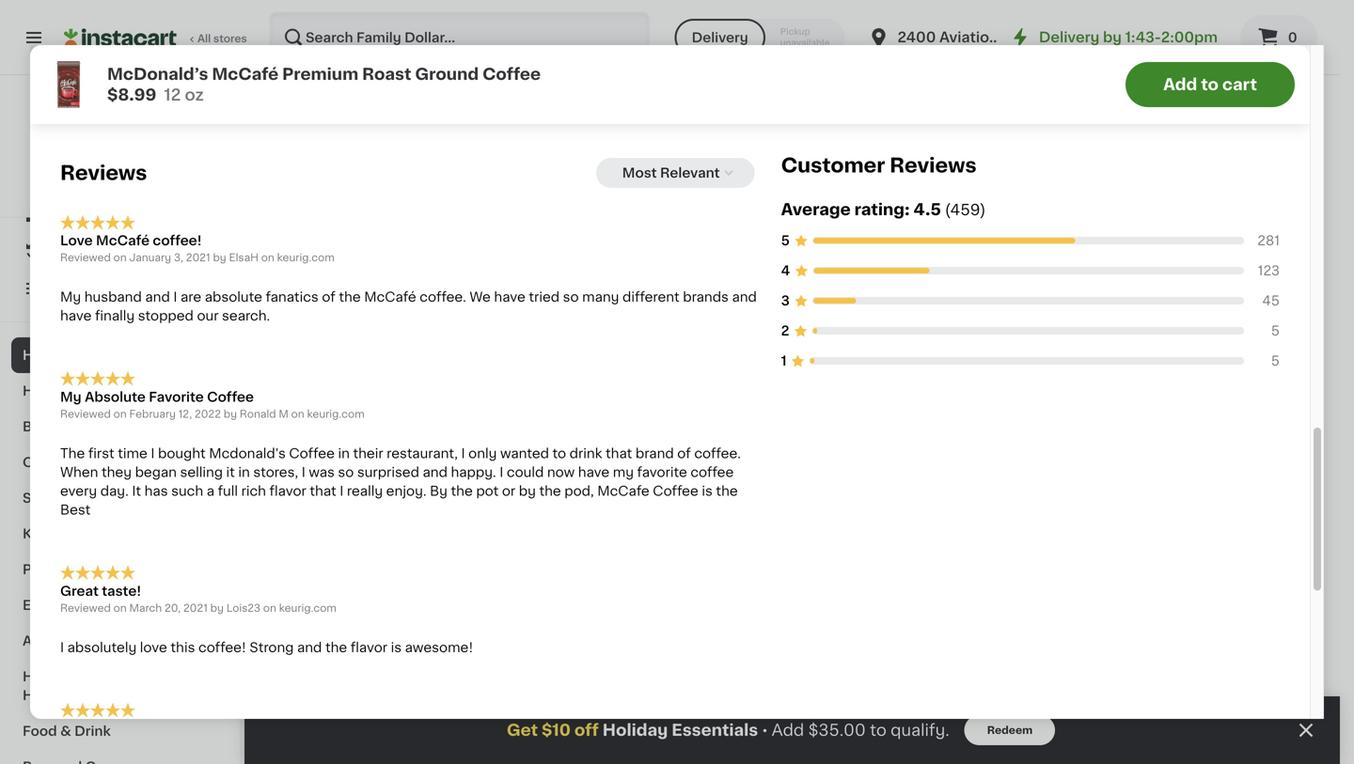 Task type: vqa. For each thing, say whether or not it's contained in the screenshot.
Delivery by 9:50am
no



Task type: locate. For each thing, give the bounding box(es) containing it.
0 button
[[1240, 15, 1317, 60]]

1 vertical spatial aromar
[[282, 596, 330, 609]]

ground for mcdonald's mccafé premium roast ground coffee
[[386, 299, 436, 312]]

2 vertical spatial reviewed
[[60, 603, 111, 614]]

buy
[[53, 244, 79, 258]]

love mccafé coffee! reviewed on january 3, 2021 by elsah on keurig.com
[[60, 234, 335, 263]]

0 horizontal spatial cup
[[726, 60, 753, 73]]

aromar for egyptian
[[972, 280, 1020, 293]]

design inside interiors by design olefin accent runners
[[878, 280, 925, 293]]

by up passionfruit
[[513, 596, 530, 609]]

and down air
[[297, 641, 322, 655]]

$ up olefin
[[804, 256, 810, 266]]

3 $ from the left
[[976, 256, 983, 266]]

is left the awesome! at the bottom of page
[[391, 641, 402, 655]]

the down happy.
[[451, 485, 473, 498]]

$ 5 99
[[804, 255, 840, 275], [1149, 255, 1185, 275]]

ct down chisel at top right
[[1155, 353, 1166, 363]]

essentials up household "link"
[[78, 349, 147, 362]]

0 vertical spatial play
[[697, 5, 726, 18]]

coffee down (117)
[[483, 66, 541, 82]]

1 vertical spatial flavor
[[351, 641, 387, 655]]

1 vertical spatial essentials
[[672, 723, 758, 739]]

2 6 from the left
[[677, 60, 686, 73]]

by left lois23 at the left bottom
[[210, 603, 224, 614]]

pups
[[577, 280, 610, 293]]

out down collection
[[1025, 355, 1043, 365]]

holiday up the household
[[23, 349, 75, 362]]

the inside to brew mccafe at home, measure 1 slightly heaping tablespoon of ground coffee for each 6 fl oz cup of cold, filtered water. now you're ready to discover the delicious taste of mccafe.
[[1122, 60, 1147, 73]]

of right fanatics
[[322, 291, 336, 304]]

coffee inside café bustelo roast & ground coffee
[[1198, 24, 1243, 37]]

99 up olefin
[[825, 256, 840, 266]]

24 each
[[455, 60, 497, 70]]

dry,
[[1145, 299, 1172, 312]]

i left was
[[302, 466, 305, 479]]

1 inside aromar concentrated air fresheners 1 oz
[[282, 633, 287, 643]]

premium down "rugs"
[[282, 66, 358, 82]]

interiors up solid-
[[282, 5, 337, 18]]

antenna
[[993, 62, 1048, 75]]

keurig.com up air
[[279, 603, 337, 614]]

0 horizontal spatial interiors
[[282, 5, 337, 18]]

2021 inside 'love mccafé coffee! reviewed on january 3, 2021 by elsah on keurig.com'
[[186, 253, 210, 263]]

first
[[88, 447, 114, 460]]

ready
[[995, 60, 1038, 73]]

the
[[339, 291, 361, 304], [451, 485, 473, 498], [539, 485, 561, 498], [716, 485, 738, 498], [325, 641, 347, 655]]

3 reviewed from the top
[[60, 603, 111, 614]]

to inside the first time i bought mcdonald's coffee in their restaurant, i only wanted to drink that brand of coffee. when they began selling it in stores, i was so surprised and happy. i could now have my favorite coffee every day. it has such a full rich flavor that i really enjoy. by the pot or by the pod, mccafe coffee is the best
[[553, 447, 566, 460]]

paper
[[627, 280, 666, 293]]

mccafé inside mcdonald's mccafé premium roast ground coffee $8.99 12 oz
[[212, 66, 279, 82]]

service type group
[[675, 19, 845, 56]]

coffee inside mcdonald's mccafé premium roast ground coffee
[[282, 317, 328, 331]]

0 vertical spatial 2021
[[186, 253, 210, 263]]

1 $ 5 99 from the left
[[804, 255, 840, 275]]

delivery for delivery by 1:43-2:00pm
[[1039, 31, 1100, 44]]

99 up "expo"
[[1171, 256, 1185, 266]]

only
[[468, 447, 497, 460]]

$ 5 99 up "expo"
[[1149, 255, 1185, 275]]

2 99 from the left
[[825, 256, 840, 266]]

0 horizontal spatial 2
[[627, 42, 634, 53]]

0 vertical spatial it
[[83, 244, 92, 258]]

1 vertical spatial the
[[60, 447, 85, 460]]

1 vertical spatial that
[[310, 485, 336, 498]]

0 vertical spatial stock
[[1059, 355, 1089, 365]]

1 reviewed from the top
[[60, 253, 111, 263]]

0 vertical spatial 4
[[781, 264, 790, 277]]

1 vertical spatial play
[[552, 299, 580, 312]]

lifetime
[[972, 24, 1026, 37]]

a
[[207, 485, 214, 498]]

medium
[[654, 299, 708, 312]]

1 of from the left
[[495, 60, 511, 73]]

apparel & accessories
[[23, 635, 176, 648]]

ground for café bustelo roast & ground coffee
[[1145, 24, 1194, 37]]

1 vertical spatial mcdonald's
[[107, 66, 208, 82]]

in down mcdonald's
[[238, 466, 250, 479]]

1 horizontal spatial cup
[[890, 24, 917, 37]]

$35.00
[[808, 723, 866, 739]]

to right $35.00
[[870, 723, 887, 739]]

by inside my absolute favorite coffee reviewed on february 12, 2022 by ronald m on keurig.com
[[224, 409, 237, 420]]

mccafé inside 'love mccafé coffee! reviewed on january 3, 2021 by elsah on keurig.com'
[[96, 234, 150, 248]]

1 vertical spatial holiday
[[603, 723, 668, 739]]

mccafé inside "my husband and i are absolute fanatics of the mccafé coffee.  we have tried so many different brands and have finally stopped our search."
[[364, 291, 416, 304]]

have inside the first time i bought mcdonald's coffee in their restaurant, i only wanted to drink that brand of coffee. when they began selling it in stores, i was so surprised and happy. i could now have my favorite coffee every day. it has such a full rich flavor that i really enjoy. by the pot or by the pod, mccafe coffee is the best
[[578, 466, 610, 479]]

mcdonald's inside mcdonald's mccafé premium roast ground coffee $8.99 12 oz
[[107, 66, 208, 82]]

roast for mcdonald's mccafé premium roast ground coffee
[[344, 299, 383, 312]]

1 vertical spatial design
[[878, 280, 925, 293]]

so
[[563, 291, 579, 304], [338, 466, 354, 479]]

coffee. inside the first time i bought mcdonald's coffee in their restaurant, i only wanted to drink that brand of coffee. when they began selling it in stores, i was so surprised and happy. i could now have my favorite coffee every day. it has such a full rich flavor that i really enjoy. by the pot or by the pod, mccafe coffee is the best
[[694, 447, 741, 460]]

0 vertical spatial flavor
[[269, 485, 306, 498]]

1 horizontal spatial so
[[563, 291, 579, 304]]

design inside interiors by design 3- wick passionfruit tango jar candle 14 oz
[[533, 596, 580, 609]]

mcdonald's mccafé premium roast ground coffee $8.99 12 oz
[[107, 66, 541, 103]]

reviewed down love
[[60, 253, 111, 263]]

1 horizontal spatial 1
[[294, 60, 300, 73]]

0 horizontal spatial 6
[[677, 60, 686, 73]]

k-
[[875, 24, 890, 37]]

$ up fanatics
[[286, 256, 293, 266]]

0 horizontal spatial delivery
[[692, 31, 748, 44]]

mcdonald's for mcdonald's mccafé colombian k-cup pods
[[800, 5, 879, 18]]

café bustelo roast & ground coffee
[[1145, 5, 1286, 37]]

pod,
[[564, 485, 594, 498]]

0 horizontal spatial of
[[495, 60, 511, 73]]

office & craft link
[[11, 445, 229, 481]]

coffee inside my absolute favorite coffee reviewed on february 12, 2022 by ronald m on keurig.com
[[207, 391, 254, 404]]

123
[[1258, 264, 1280, 277]]

1 vertical spatial ct
[[1155, 353, 1166, 363]]

is inside the first time i bought mcdonald's coffee in their restaurant, i only wanted to drink that brand of coffee. when they began selling it in stores, i was so surprised and happy. i could now have my favorite coffee every day. it has such a full rich flavor that i really enjoy. by the pot or by the pod, mccafe coffee is the best
[[702, 485, 713, 498]]

by left 1:43-
[[1103, 31, 1122, 44]]

1 vertical spatial roast
[[362, 66, 411, 82]]

of left cold,
[[757, 60, 773, 73]]

0 horizontal spatial likely out of stock
[[301, 652, 399, 662]]

4 for 4 ct
[[1145, 353, 1152, 363]]

my
[[60, 291, 81, 304], [60, 391, 82, 404]]

tried
[[529, 291, 560, 304]]

ct inside ja-ru inc. play balloons 2 ct
[[636, 42, 647, 53]]

by right 2022
[[224, 409, 237, 420]]

cold,
[[777, 60, 811, 73]]

by up accent
[[858, 280, 875, 293]]

to down taste
[[1201, 77, 1219, 93]]

out down fresheners
[[335, 652, 353, 662]]

design up shag
[[361, 5, 407, 18]]

delivery down hdtv
[[1039, 31, 1100, 44]]

reviews down family
[[60, 163, 147, 183]]

3 right (0.7
[[781, 294, 790, 307]]

reviewed inside my absolute favorite coffee reviewed on february 12, 2022 by ronald m on keurig.com
[[60, 409, 111, 420]]

lists
[[53, 282, 85, 295]]

premium inside mcdonald's mccafé premium roast ground coffee
[[282, 299, 341, 312]]

my left husband
[[60, 291, 81, 304]]

elsah
[[229, 253, 259, 263]]

roast inside mcdonald's mccafé premium roast ground coffee
[[344, 299, 383, 312]]

reviews up the 4.5
[[890, 155, 977, 175]]

& for craft
[[69, 456, 80, 469]]

mcdonald's up 12
[[107, 66, 208, 82]]

0 horizontal spatial is
[[391, 641, 402, 655]]

1 vertical spatial in
[[238, 466, 250, 479]]

ground inside mcdonald's mccafé premium roast ground coffee $8.99 12 oz
[[415, 66, 479, 82]]

bustelo
[[1180, 5, 1230, 18]]

roast inside café bustelo roast & ground coffee
[[1233, 5, 1272, 18]]

water.
[[868, 60, 910, 73]]

coffee down favorite
[[653, 485, 699, 498]]

1 horizontal spatial interiors
[[455, 596, 509, 609]]

mcdonald's inside mcdonald's mccafé colombian k-cup pods
[[800, 5, 879, 18]]

roast
[[1233, 5, 1272, 18], [362, 66, 411, 82], [344, 299, 383, 312]]

ground inside to brew mccafe at home, measure 1 slightly heaping tablespoon of ground coffee for each 6 fl oz cup of cold, filtered water. now you're ready to discover the delicious taste of mccafe.
[[515, 60, 564, 73]]

the down delivery by 1:43-2:00pm
[[1122, 60, 1147, 73]]

1 horizontal spatial stock
[[1059, 355, 1089, 365]]

ground inside café bustelo roast & ground coffee
[[1145, 24, 1194, 37]]

began
[[135, 466, 177, 479]]

runners
[[894, 299, 949, 312]]

coffee. left 'we'
[[420, 291, 466, 304]]

interiors up wick
[[455, 596, 509, 609]]

99 for aromar
[[998, 256, 1012, 266]]

play up delivery button
[[697, 5, 726, 18]]

by inside interiors by design solid-color shag area rugs
[[340, 5, 357, 18]]

1 horizontal spatial delivery
[[1039, 31, 1100, 44]]

coffee. inside "my husband and i are absolute fanatics of the mccafé coffee.  we have tried so many different brands and have finally stopped our search."
[[420, 291, 466, 304]]

0 vertical spatial so
[[563, 291, 579, 304]]

roast inside mcdonald's mccafé premium roast ground coffee $8.99 12 oz
[[362, 66, 411, 82]]

mcdonald's up colombian at the top of page
[[800, 5, 879, 18]]

product group containing paper mate pens, felt tip, medium point (0.7 mm)
[[627, 87, 785, 348]]

best
[[60, 504, 91, 517]]

3 99 from the left
[[998, 256, 1012, 266]]

0 horizontal spatial it
[[83, 244, 92, 258]]

and inside the first time i bought mcdonald's coffee in their restaurant, i only wanted to drink that brand of coffee. when they began selling it in stores, i was so surprised and happy. i could now have my favorite coffee every day. it has such a full rich flavor that i really enjoy. by the pot or by the pod, mccafe coffee is the best
[[423, 466, 448, 479]]

most
[[622, 166, 657, 179]]

felt
[[746, 280, 771, 293]]

1 vertical spatial to
[[553, 447, 566, 460]]

to up the now
[[553, 447, 566, 460]]

None search field
[[269, 11, 650, 64]]

keurig.com inside 'love mccafé coffee! reviewed on january 3, 2021 by elsah on keurig.com'
[[277, 253, 335, 263]]

patrol
[[485, 280, 524, 293]]

2 inside ja-ru inc. play balloons 2 ct
[[627, 42, 634, 53]]

0 vertical spatial essentials
[[78, 349, 147, 362]]

spa
[[1077, 299, 1102, 312]]

drink
[[570, 447, 602, 460]]

$ inside $ 3 99
[[976, 256, 983, 266]]

2 my from the top
[[60, 391, 82, 404]]

paw patrol mighty pups paws mini jet play set
[[455, 280, 610, 312]]

heaping
[[356, 60, 411, 73]]

1 vertical spatial 3
[[781, 294, 790, 307]]

premium inside mcdonald's mccafé premium roast ground coffee $8.99 12 oz
[[282, 66, 358, 82]]

interiors inside interiors by design olefin accent runners
[[800, 280, 855, 293]]

hdtv
[[1040, 5, 1078, 18]]

0 vertical spatial is
[[702, 485, 713, 498]]

design inside interiors by design solid-color shag area rugs
[[361, 5, 407, 18]]

pens,
[[706, 280, 742, 293]]

0 horizontal spatial so
[[338, 466, 354, 479]]

keurig.com up their
[[307, 409, 365, 420]]

0 horizontal spatial ct
[[636, 42, 647, 53]]

tv
[[972, 62, 989, 75]]

i left the are
[[173, 291, 177, 304]]

stock
[[1059, 355, 1089, 365], [369, 652, 399, 662]]

1 vertical spatial keurig.com
[[307, 409, 365, 420]]

olefin
[[800, 299, 840, 312]]

mcdonald's down $ 8 99 at the left of page
[[282, 280, 361, 293]]

sporting goods
[[23, 492, 130, 505]]

keurig.com up fanatics
[[277, 253, 335, 263]]

so inside the first time i bought mcdonald's coffee in their restaurant, i only wanted to drink that brand of coffee. when they began selling it in stores, i was so surprised and happy. i could now have my favorite coffee every day. it has such a full rich flavor that i really enjoy. by the pot or by the pod, mccafe coffee is the best
[[338, 466, 354, 479]]

1 vertical spatial so
[[338, 466, 354, 479]]

0 vertical spatial likely
[[991, 355, 1023, 365]]

add down "0" "button"
[[1260, 103, 1287, 117]]

0 vertical spatial 2
[[627, 42, 634, 53]]

1 vertical spatial have
[[60, 310, 92, 323]]

1 horizontal spatial 4
[[1145, 353, 1152, 363]]

0 horizontal spatial 4
[[781, 264, 790, 277]]

mccafe
[[597, 485, 650, 498]]

and up by
[[423, 466, 448, 479]]

1 horizontal spatial 3
[[983, 255, 996, 275]]

1 vertical spatial out
[[335, 652, 353, 662]]

stock down spa
[[1059, 355, 1089, 365]]

my for my absolute favorite coffee reviewed on february 12, 2022 by ronald m on keurig.com
[[60, 391, 82, 404]]

99 up 'egyptian'
[[998, 256, 1012, 266]]

mccafé inside mcdonald's mccafé colombian k-cup pods
[[882, 5, 935, 18]]

my inside my absolute favorite coffee reviewed on february 12, 2022 by ronald m on keurig.com
[[60, 391, 82, 404]]

2 vertical spatial roast
[[344, 299, 383, 312]]

bought
[[158, 447, 206, 460]]

all
[[197, 33, 211, 44]]

so inside "my husband and i are absolute fanatics of the mccafé coffee.  we have tried so many different brands and have finally stopped our search."
[[563, 291, 579, 304]]

2 vertical spatial to
[[870, 723, 887, 739]]

1 my from the top
[[60, 291, 81, 304]]

add to cart button
[[1126, 62, 1295, 107]]

of inside the first time i bought mcdonald's coffee in their restaurant, i only wanted to drink that brand of coffee. when they began selling it in stores, i was so surprised and happy. i could now have my favorite coffee every day. it has such a full rich flavor that i really enjoy. by the pot or by the pod, mccafe coffee is the best
[[677, 447, 691, 460]]

my for my husband and i are absolute fanatics of the mccafé coffee.  we have tried so many different brands and have finally stopped our search.
[[60, 291, 81, 304]]

ground down area
[[415, 66, 479, 82]]

99 for mcdonald's
[[308, 256, 323, 266]]

1 horizontal spatial of
[[757, 60, 773, 73]]

4 99 from the left
[[1171, 256, 1185, 266]]

essentials left the •
[[672, 723, 758, 739]]

1 horizontal spatial reviews
[[890, 155, 977, 175]]

(291)
[[1214, 45, 1240, 55]]

$ inside $ 8 99
[[286, 256, 293, 266]]

café
[[1145, 5, 1176, 18]]

favorite
[[149, 391, 204, 404]]

the up "when"
[[60, 447, 85, 460]]

ground inside mcdonald's mccafé premium roast ground coffee
[[386, 299, 436, 312]]

3 inside product group
[[983, 255, 996, 275]]

aromar inside aromar concentrated air fresheners 1 oz
[[282, 596, 330, 609]]

delivery inside button
[[692, 31, 748, 44]]

nontoxic
[[455, 24, 514, 37]]

to up mccafe.
[[60, 60, 76, 73]]

0 vertical spatial supplies
[[78, 528, 137, 541]]

1 horizontal spatial flavor
[[351, 641, 387, 655]]

drink
[[74, 725, 111, 738]]

of up cart
[[1254, 60, 1271, 73]]

3 of from the left
[[1254, 60, 1271, 73]]

& inside café bustelo roast & ground coffee
[[1275, 5, 1286, 18]]

1 premium from the top
[[282, 66, 358, 82]]

1 vertical spatial 2
[[781, 324, 789, 337]]

2021 inside great taste! reviewed on march 20, 2021 by lois23 on keurig.com
[[183, 603, 208, 614]]

coffee! up 3,
[[153, 234, 202, 248]]

aromar inside aromar fragrance oil, egyptian musk, spa collection
[[972, 280, 1020, 293]]

0 horizontal spatial 1
[[282, 633, 287, 643]]

99 inside $ 3 99
[[998, 256, 1012, 266]]

mccafé for mcdonald's mccafé premium roast ground coffee $8.99 12 oz
[[212, 66, 279, 82]]

instacart logo image
[[64, 26, 177, 49]]

99 inside $ 8 99
[[308, 256, 323, 266]]

1 $ from the left
[[286, 256, 293, 266]]

have down lists
[[60, 310, 92, 323]]

roast down shag
[[362, 66, 411, 82]]

1 horizontal spatial likely out of stock
[[991, 355, 1089, 365]]

it right buy
[[83, 244, 92, 258]]

baby
[[23, 420, 58, 434]]

tip,
[[627, 299, 651, 312]]

oz right 12
[[185, 87, 204, 103]]

add down delicious
[[1163, 77, 1197, 93]]

all stores
[[197, 33, 247, 44]]

2 $ from the left
[[804, 256, 810, 266]]

2 vertical spatial have
[[578, 466, 610, 479]]

1 vertical spatial stock
[[369, 652, 399, 662]]

1 vertical spatial coffee.
[[694, 447, 741, 460]]

0 vertical spatial the
[[1122, 60, 1147, 73]]

$ for mcdonald's mccafé premium roast ground coffee
[[286, 256, 293, 266]]

1 horizontal spatial aromar
[[972, 280, 1020, 293]]

full
[[218, 485, 238, 498]]

my inside "my husband and i are absolute fanatics of the mccafé coffee.  we have tried so many different brands and have finally stopped our search."
[[60, 291, 81, 304]]

on down taste!
[[113, 603, 127, 614]]

0 vertical spatial to
[[1201, 77, 1219, 93]]

0 horizontal spatial 3
[[781, 294, 790, 307]]

oz down air
[[289, 633, 301, 643]]

0 horizontal spatial the
[[60, 447, 85, 460]]

by inside 'love mccafé coffee! reviewed on january 3, 2021 by elsah on keurig.com'
[[213, 253, 226, 263]]

oz down 1:43-
[[1154, 60, 1167, 70]]

0 vertical spatial reviewed
[[60, 253, 111, 263]]

so left set
[[563, 291, 579, 304]]

99 for expo
[[1171, 256, 1185, 266]]

0 vertical spatial premium
[[282, 66, 358, 82]]

interiors inside interiors by design 3- wick passionfruit tango jar candle 14 oz
[[455, 596, 509, 609]]

1 99 from the left
[[308, 256, 323, 266]]

0 horizontal spatial that
[[310, 485, 336, 498]]

0 vertical spatial interiors
[[282, 5, 337, 18]]

$ 5 99 for expo
[[1149, 255, 1185, 275]]

every
[[60, 485, 97, 498]]

4 $ from the left
[[1149, 256, 1156, 266]]

get $10 off holiday essentials • add $35.00 to qualify.
[[507, 723, 950, 739]]

99
[[308, 256, 323, 266], [825, 256, 840, 266], [998, 256, 1012, 266], [1171, 256, 1185, 266]]

45
[[1262, 294, 1280, 307]]

2 $ 5 99 from the left
[[1149, 255, 1185, 275]]

0 vertical spatial ct
[[636, 42, 647, 53]]

mcdonald's inside mcdonald's mccafé premium roast ground coffee
[[282, 280, 361, 293]]

& inside home improvement & hardware
[[161, 670, 172, 684]]

1 vertical spatial premium
[[282, 299, 341, 312]]

2 vertical spatial design
[[533, 596, 580, 609]]

delivery up the oz
[[692, 31, 748, 44]]

0 horizontal spatial aromar
[[282, 596, 330, 609]]

1 horizontal spatial in
[[338, 447, 350, 460]]

design up runners
[[878, 280, 925, 293]]

1 horizontal spatial that
[[606, 447, 632, 460]]

oil,
[[1093, 280, 1115, 293]]

coffee inside mcdonald's mccafé premium roast ground coffee $8.99 12 oz
[[483, 66, 541, 82]]

mccafé inside mcdonald's mccafé premium roast ground coffee
[[365, 280, 417, 293]]

craft
[[83, 456, 118, 469]]

1 6 from the left
[[1145, 60, 1152, 70]]

1 horizontal spatial $ 5 99
[[1149, 255, 1185, 275]]

1 vertical spatial likely
[[301, 652, 332, 662]]

mccafe
[[116, 60, 166, 73]]

add left $35.00
[[742, 735, 770, 749]]

1 vertical spatial reviewed
[[60, 409, 111, 420]]

2 premium from the top
[[282, 299, 341, 312]]

egyptian
[[972, 299, 1031, 312]]

ground down café
[[1145, 24, 1194, 37]]

that down was
[[310, 485, 336, 498]]

design up passionfruit
[[533, 596, 580, 609]]

0 horizontal spatial play
[[552, 299, 580, 312]]

cup
[[890, 24, 917, 37], [726, 60, 753, 73]]

stock down aromar concentrated air fresheners 1 oz
[[369, 652, 399, 662]]

add right the •
[[772, 723, 804, 739]]

ja-
[[627, 5, 649, 18]]

aromar up air
[[282, 596, 330, 609]]

2 reviewed from the top
[[60, 409, 111, 420]]

shop link
[[11, 195, 229, 232]]

$ for interiors by design olefin accent runners
[[804, 256, 810, 266]]

cup right the oz
[[726, 60, 753, 73]]

1 horizontal spatial design
[[533, 596, 580, 609]]

interiors for accent
[[800, 280, 855, 293]]

flavor down fresheners
[[351, 641, 387, 655]]

cup up the (189)
[[890, 24, 917, 37]]

indoor
[[1085, 43, 1128, 56]]

of down nontoxic on the top left of page
[[495, 60, 511, 73]]

add left the redeem button
[[915, 735, 942, 749]]

design for runners
[[878, 280, 925, 293]]

1 vertical spatial 2021
[[183, 603, 208, 614]]

mcdonald's mccafé colombian k-cup pods
[[800, 5, 954, 37]]

$ up 'egyptian'
[[976, 256, 983, 266]]

balloons
[[627, 24, 684, 37]]

3-
[[583, 596, 598, 609]]

1 horizontal spatial essentials
[[672, 723, 758, 739]]

sporting
[[23, 492, 82, 505]]

2 of from the left
[[757, 60, 773, 73]]

product group
[[282, 87, 440, 366], [455, 87, 612, 315], [627, 87, 785, 348], [800, 87, 957, 315], [972, 87, 1130, 371], [1145, 87, 1302, 388], [282, 403, 440, 668], [282, 719, 440, 765], [455, 719, 612, 765], [627, 719, 785, 765], [800, 719, 957, 765], [972, 719, 1130, 765], [1145, 719, 1302, 765]]

to inside treatment tracker modal dialog
[[870, 723, 887, 739]]

$ up "expo"
[[1149, 256, 1156, 266]]

1 vertical spatial my
[[60, 391, 82, 404]]

1 horizontal spatial out
[[1025, 355, 1043, 365]]

reviewed down "great"
[[60, 603, 111, 614]]

is down coffee
[[702, 485, 713, 498]]

2 horizontal spatial of
[[1254, 60, 1271, 73]]

product group containing request
[[282, 403, 440, 668]]

3 up 'egyptian'
[[983, 255, 996, 275]]

in left their
[[338, 447, 350, 460]]

add right get
[[570, 735, 597, 749]]

oz inside aromar concentrated air fresheners 1 oz
[[289, 633, 301, 643]]

0 vertical spatial holiday
[[23, 349, 75, 362]]

flavor down stores,
[[269, 485, 306, 498]]

coffee down fanatics
[[282, 317, 328, 331]]

jar
[[455, 633, 476, 647]]

1 vertical spatial 4
[[1145, 353, 1152, 363]]

oz
[[1154, 60, 1167, 70], [185, 87, 204, 103], [289, 633, 301, 643], [469, 652, 481, 662]]

goods
[[85, 492, 130, 505]]

14
[[455, 652, 466, 662]]

$4.99 element
[[627, 252, 785, 277]]

1 horizontal spatial coffee.
[[694, 447, 741, 460]]

interiors inside interiors by design solid-color shag area rugs
[[282, 5, 337, 18]]

1 horizontal spatial is
[[702, 485, 713, 498]]

& inside 'link'
[[69, 456, 80, 469]]

coffee up 2022
[[207, 391, 254, 404]]

and
[[145, 291, 170, 304], [732, 291, 757, 304], [423, 466, 448, 479], [297, 641, 322, 655]]

by up color at the top of page
[[340, 5, 357, 18]]



Task type: describe. For each thing, give the bounding box(es) containing it.
premium for mcdonald's mccafé premium roast ground coffee $8.99 12 oz
[[282, 66, 358, 82]]

this
[[171, 641, 195, 655]]

of down aromar concentrated air fresheners 1 oz
[[355, 652, 366, 662]]

2400
[[898, 31, 936, 44]]

stores
[[213, 33, 247, 44]]

product group containing paw patrol mighty pups paws mini jet play set
[[455, 87, 612, 315]]

mcdonald's for mcdonald's mccafé premium roast ground coffee
[[282, 280, 361, 293]]

ground for mcdonald's mccafé premium roast ground coffee $8.99 12 oz
[[415, 66, 479, 82]]

you're
[[946, 60, 992, 73]]

0 vertical spatial that
[[606, 447, 632, 460]]

on right the m
[[291, 409, 304, 420]]

colors,
[[1228, 299, 1275, 312]]

by inside interiors by design 3- wick passionfruit tango jar candle 14 oz
[[513, 596, 530, 609]]

color
[[321, 24, 357, 37]]

to inside button
[[1201, 77, 1219, 93]]

restaurant,
[[387, 447, 458, 460]]

6 inside to brew mccafe at home, measure 1 slightly heaping tablespoon of ground coffee for each 6 fl oz cup of cold, filtered water. now you're ready to discover the delicious taste of mccafe.
[[677, 60, 686, 73]]

measure
[[234, 60, 291, 73]]

2 to from the left
[[1041, 60, 1057, 73]]

it inside the first time i bought mcdonald's coffee in their restaurant, i only wanted to drink that brand of coffee. when they began selling it in stores, i was so surprised and happy. i could now have my favorite coffee every day. it has such a full rich flavor that i really enjoy. by the pot or by the pod, mccafe coffee is the best
[[226, 466, 235, 479]]

lists link
[[11, 270, 229, 308]]

mcdonald's for mcdonald's mccafé premium roast ground coffee $8.99 12 oz
[[107, 66, 208, 82]]

cup inside mcdonald's mccafé colombian k-cup pods
[[890, 24, 917, 37]]

point
[[712, 299, 746, 312]]

family dollar logo image
[[98, 98, 142, 142]]

solid-
[[282, 24, 321, 37]]

0 vertical spatial in
[[338, 447, 350, 460]]

colombian
[[800, 24, 872, 37]]

party & gift supplies link
[[11, 552, 229, 588]]

love
[[140, 641, 167, 655]]

or
[[502, 485, 516, 498]]

redeem button
[[965, 716, 1055, 746]]

on right lois23 at the left bottom
[[263, 603, 276, 614]]

keurig.com inside my absolute favorite coffee reviewed on february 12, 2022 by ronald m on keurig.com
[[307, 409, 365, 420]]

roast for mcdonald's mccafé premium roast ground coffee $8.99 12 oz
[[362, 66, 411, 82]]

design for shag
[[361, 5, 407, 18]]

finally
[[95, 310, 135, 323]]

$ 5 99 for interiors
[[804, 255, 840, 275]]

ge 1080p hdtv lifetime 40 miles range amplified indoor tv antenna button
[[972, 0, 1130, 75]]

view
[[64, 171, 89, 181]]

delivery for delivery
[[692, 31, 748, 44]]

12,
[[178, 409, 192, 420]]

add to cart
[[1163, 77, 1257, 93]]

$ for aromar fragrance oil, egyptian musk, spa collection
[[976, 256, 983, 266]]

shop
[[53, 207, 88, 220]]

gift
[[77, 563, 103, 576]]

reviewed inside great taste! reviewed on march 20, 2021 by lois23 on keurig.com
[[60, 603, 111, 614]]

musk,
[[1035, 299, 1074, 312]]

policy
[[132, 171, 165, 181]]

i left only
[[461, 447, 465, 460]]

0 horizontal spatial likely
[[301, 652, 332, 662]]

dollar
[[124, 149, 164, 162]]

99 for interiors
[[825, 256, 840, 266]]

20,
[[165, 603, 181, 614]]

again
[[95, 244, 132, 258]]

february
[[129, 409, 176, 420]]

by inside interiors by design olefin accent runners
[[858, 280, 875, 293]]

and up stopped
[[145, 291, 170, 304]]

paws
[[455, 299, 492, 312]]

0 vertical spatial have
[[494, 291, 526, 304]]

reviewed inside 'love mccafé coffee! reviewed on january 3, 2021 by elsah on keurig.com'
[[60, 253, 111, 263]]

the down coffee
[[716, 485, 738, 498]]

ge 1080p hdtv lifetime 40 miles range amplified indoor tv antenna
[[972, 5, 1128, 75]]

my absolute favorite coffee reviewed on february 12, 2022 by ronald m on keurig.com
[[60, 391, 365, 420]]

1 vertical spatial coffee!
[[198, 641, 246, 655]]

$ 3 99
[[976, 255, 1012, 275]]

now
[[913, 60, 943, 73]]

dr
[[1002, 31, 1019, 44]]

mccafé for mcdonald's mccafé colombian k-cup pods
[[882, 5, 935, 18]]

coffee inside to brew mccafe at home, measure 1 slightly heaping tablespoon of ground coffee for each 6 fl oz cup of cold, filtered water. now you're ready to discover the delicious taste of mccafe.
[[568, 60, 613, 73]]

premium for mcdonald's mccafé premium roast ground coffee
[[282, 299, 341, 312]]

improvement
[[67, 670, 158, 684]]

4 for 4
[[781, 264, 790, 277]]

buy it again
[[53, 244, 132, 258]]

accessories
[[93, 635, 176, 648]]

essentials inside treatment tracker modal dialog
[[672, 723, 758, 739]]

shag
[[360, 24, 394, 37]]

tango
[[572, 615, 612, 628]]

4.5
[[914, 202, 941, 218]]

on left january
[[113, 253, 127, 263]]

fl
[[689, 60, 701, 73]]

fragrance
[[1024, 280, 1090, 293]]

1 vertical spatial supplies
[[106, 563, 165, 576]]

surprised
[[357, 466, 419, 479]]

play inside ja-ru inc. play balloons 2 ct
[[697, 5, 726, 18]]

0 horizontal spatial essentials
[[78, 349, 147, 362]]

& for gift
[[63, 563, 73, 576]]

the down the now
[[539, 485, 561, 498]]

aromar for fresheners
[[282, 596, 330, 609]]

design for passionfruit
[[533, 596, 580, 609]]

flavor inside the first time i bought mcdonald's coffee in their restaurant, i only wanted to drink that brand of coffee. when they began selling it in stores, i was so surprised and happy. i could now have my favorite coffee every day. it has such a full rich flavor that i really enjoy. by the pot or by the pod, mccafe coffee is the best
[[269, 485, 306, 498]]

$ for expo erase markers, dry, intense colors, chisel tip
[[1149, 256, 1156, 266]]

add inside treatment tracker modal dialog
[[772, 723, 804, 739]]

play inside 'paw patrol mighty pups paws mini jet play set'
[[552, 299, 580, 312]]

mccafé for love mccafé coffee! reviewed on january 3, 2021 by elsah on keurig.com
[[96, 234, 150, 248]]

day.
[[100, 485, 129, 498]]

of down musk,
[[1045, 355, 1057, 365]]

get
[[507, 723, 538, 739]]

pods
[[921, 24, 954, 37]]

24
[[455, 60, 468, 70]]

january
[[129, 253, 171, 263]]

kitchen supplies link
[[11, 516, 229, 552]]

0 horizontal spatial holiday
[[23, 349, 75, 362]]

cart
[[1222, 77, 1257, 93]]

on right elsah
[[261, 253, 274, 263]]

the down fresheners
[[325, 641, 347, 655]]

absolute
[[85, 391, 146, 404]]

1 horizontal spatial likely
[[991, 355, 1023, 365]]

product group containing 3
[[972, 87, 1130, 371]]

on down absolute
[[113, 409, 127, 420]]

1 inside to brew mccafe at home, measure 1 slightly heaping tablespoon of ground coffee for each 6 fl oz cup of cold, filtered water. now you're ready to discover the delicious taste of mccafe.
[[294, 60, 300, 73]]

it inside buy it again link
[[83, 244, 92, 258]]

1:43-
[[1125, 31, 1161, 44]]

mccafé for mcdonald's mccafé premium roast ground coffee
[[365, 280, 417, 293]]

i up or
[[500, 466, 503, 479]]

candle
[[479, 633, 526, 647]]

rich
[[241, 485, 266, 498]]

buy it again link
[[11, 232, 229, 270]]

0 horizontal spatial in
[[238, 466, 250, 479]]

ronald
[[240, 409, 276, 420]]

coffee up was
[[289, 447, 335, 460]]

we
[[470, 291, 491, 304]]

product group containing 8
[[282, 87, 440, 366]]

hardware
[[23, 689, 88, 702]]

the inside the first time i bought mcdonald's coffee in their restaurant, i only wanted to drink that brand of coffee. when they began selling it in stores, i was so surprised and happy. i could now have my favorite coffee every day. it has such a full rich flavor that i really enjoy. by the pot or by the pod, mccafe coffee is the best
[[60, 447, 85, 460]]

0 vertical spatial likely out of stock
[[991, 355, 1089, 365]]

the inside "my husband and i are absolute fanatics of the mccafé coffee.  we have tried so many different brands and have finally stopped our search."
[[339, 291, 361, 304]]

set
[[584, 299, 606, 312]]

& for accessories
[[79, 635, 90, 648]]

i inside "my husband and i are absolute fanatics of the mccafé coffee.  we have tried so many different brands and have finally stopped our search."
[[173, 291, 177, 304]]

1 horizontal spatial ct
[[1155, 353, 1166, 363]]

awesome!
[[405, 641, 473, 655]]

mcdonald's mccafé premium roast ground coffee
[[282, 280, 436, 331]]

by inside great taste! reviewed on march 20, 2021 by lois23 on keurig.com
[[210, 603, 224, 614]]

i left really
[[340, 485, 344, 498]]

really
[[347, 485, 383, 498]]

family dollar link
[[76, 98, 164, 165]]

i absolutely love this coffee!  strong and the flavor is awesome!
[[60, 641, 473, 655]]

most relevant button
[[596, 158, 755, 188]]

taste
[[1215, 60, 1251, 73]]

home improvement & hardware
[[23, 670, 172, 702]]

kitchen
[[23, 528, 75, 541]]

absolutely
[[67, 641, 137, 655]]

treatment tracker modal dialog
[[244, 697, 1340, 765]]

mccafe.
[[60, 79, 113, 92]]

holiday inside treatment tracker modal dialog
[[603, 723, 668, 739]]

average rating: 4.5 (459)
[[781, 202, 986, 218]]

cup inside to brew mccafe at home, measure 1 slightly heaping tablespoon of ground coffee for each 6 fl oz cup of cold, filtered water. now you're ready to discover the delicious taste of mccafe.
[[726, 60, 753, 73]]

coffee! inside 'love mccafé coffee! reviewed on january 3, 2021 by elsah on keurig.com'
[[153, 234, 202, 248]]

interiors for wick
[[455, 596, 509, 609]]

oz inside interiors by design 3- wick passionfruit tango jar candle 14 oz
[[469, 652, 481, 662]]

2 horizontal spatial 1
[[781, 354, 787, 368]]

1 vertical spatial is
[[391, 641, 402, 655]]

of inside "my husband and i are absolute fanatics of the mccafé coffee.  we have tried so many different brands and have finally stopped our search."
[[322, 291, 336, 304]]

pricing
[[92, 171, 129, 181]]

0 vertical spatial out
[[1025, 355, 1043, 365]]

and right brands
[[732, 291, 757, 304]]

0 horizontal spatial reviews
[[60, 163, 147, 183]]

accent
[[843, 299, 890, 312]]

home,
[[187, 60, 230, 73]]

paw patrol mighty pups paws mini jet play set button
[[455, 87, 612, 315]]

interiors by design solid-color shag area rugs
[[282, 5, 427, 56]]

1 to from the left
[[60, 60, 76, 73]]

absolute
[[205, 291, 262, 304]]

each
[[641, 60, 674, 73]]

oz inside mcdonald's mccafé premium roast ground coffee $8.99 12 oz
[[185, 87, 204, 103]]

baby link
[[11, 409, 229, 445]]

0 horizontal spatial have
[[60, 310, 92, 323]]

husband
[[84, 291, 142, 304]]

i up began
[[151, 447, 155, 460]]

keurig.com inside great taste! reviewed on march 20, 2021 by lois23 on keurig.com
[[279, 603, 337, 614]]

mate
[[669, 280, 703, 293]]

by inside the first time i bought mcdonald's coffee in their restaurant, i only wanted to drink that brand of coffee. when they began selling it in stores, i was so surprised and happy. i could now have my favorite coffee every day. it has such a full rich flavor that i really enjoy. by the pot or by the pod, mccafe coffee is the best
[[519, 485, 536, 498]]

add inside button
[[1163, 77, 1197, 93]]

2400 aviation dr
[[898, 31, 1019, 44]]

interiors for color
[[282, 5, 337, 18]]

& for drink
[[60, 725, 71, 738]]

i up home
[[60, 641, 64, 655]]

love
[[60, 234, 93, 248]]

1 horizontal spatial 2
[[781, 324, 789, 337]]

electronics
[[23, 599, 99, 612]]

for
[[617, 60, 638, 73]]



